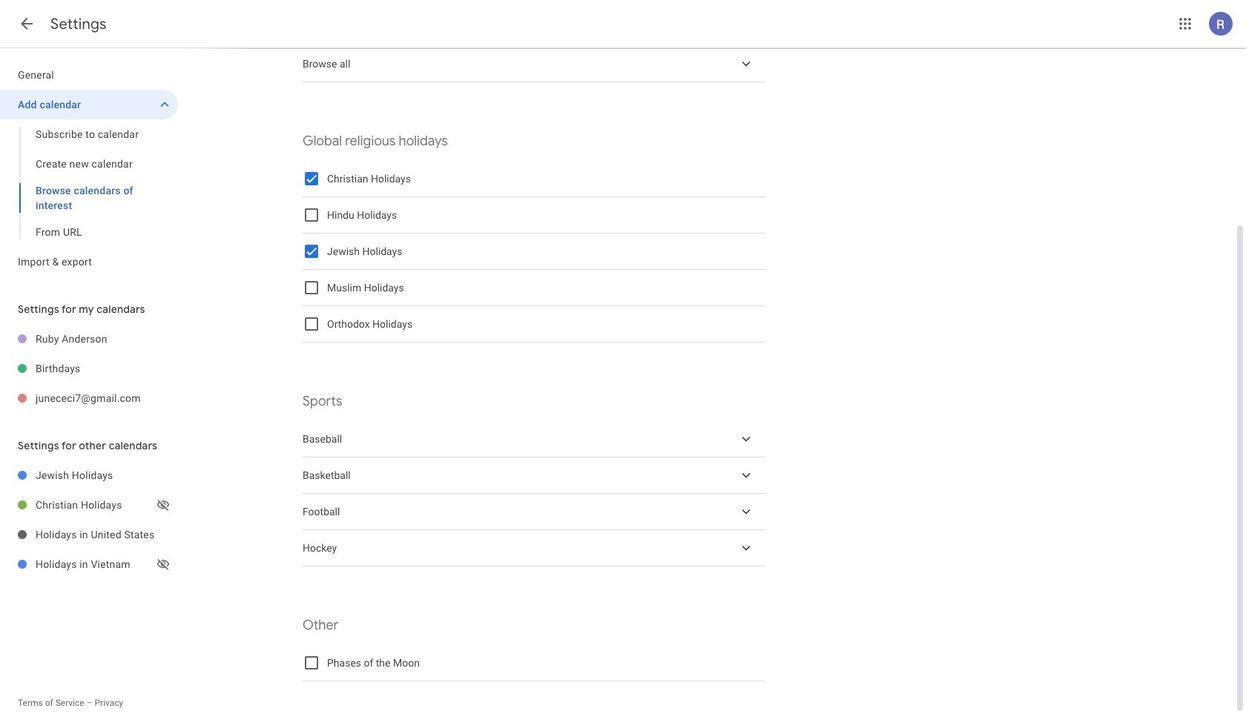 Task type: vqa. For each thing, say whether or not it's contained in the screenshot.
19 element in the left of the page
no



Task type: describe. For each thing, give the bounding box(es) containing it.
junececi7@gmail.com tree item
[[0, 383, 178, 413]]

1 tree item from the top
[[303, 46, 765, 82]]

4 tree item from the top
[[303, 494, 765, 530]]

christian holidays tree item
[[0, 490, 178, 520]]

1 tree from the top
[[0, 60, 178, 277]]

2 tree item from the top
[[303, 421, 765, 458]]

3 tree item from the top
[[303, 458, 765, 494]]

jewish holidays tree item
[[0, 461, 178, 490]]



Task type: locate. For each thing, give the bounding box(es) containing it.
go back image
[[18, 15, 36, 33]]

tree
[[0, 60, 178, 277], [0, 324, 178, 413], [0, 461, 178, 579]]

5 tree item from the top
[[303, 530, 765, 567]]

holidays in vietnam tree item
[[0, 550, 178, 579]]

tree item
[[303, 46, 765, 82], [303, 421, 765, 458], [303, 458, 765, 494], [303, 494, 765, 530], [303, 530, 765, 567]]

heading
[[50, 15, 107, 33]]

3 tree from the top
[[0, 461, 178, 579]]

birthdays tree item
[[0, 354, 178, 383]]

add calendar tree item
[[0, 90, 178, 119]]

ruby anderson tree item
[[0, 324, 178, 354]]

2 vertical spatial tree
[[0, 461, 178, 579]]

1 vertical spatial tree
[[0, 324, 178, 413]]

holidays in united states tree item
[[0, 520, 178, 550]]

2 tree from the top
[[0, 324, 178, 413]]

group
[[0, 119, 178, 247]]

0 vertical spatial tree
[[0, 60, 178, 277]]



